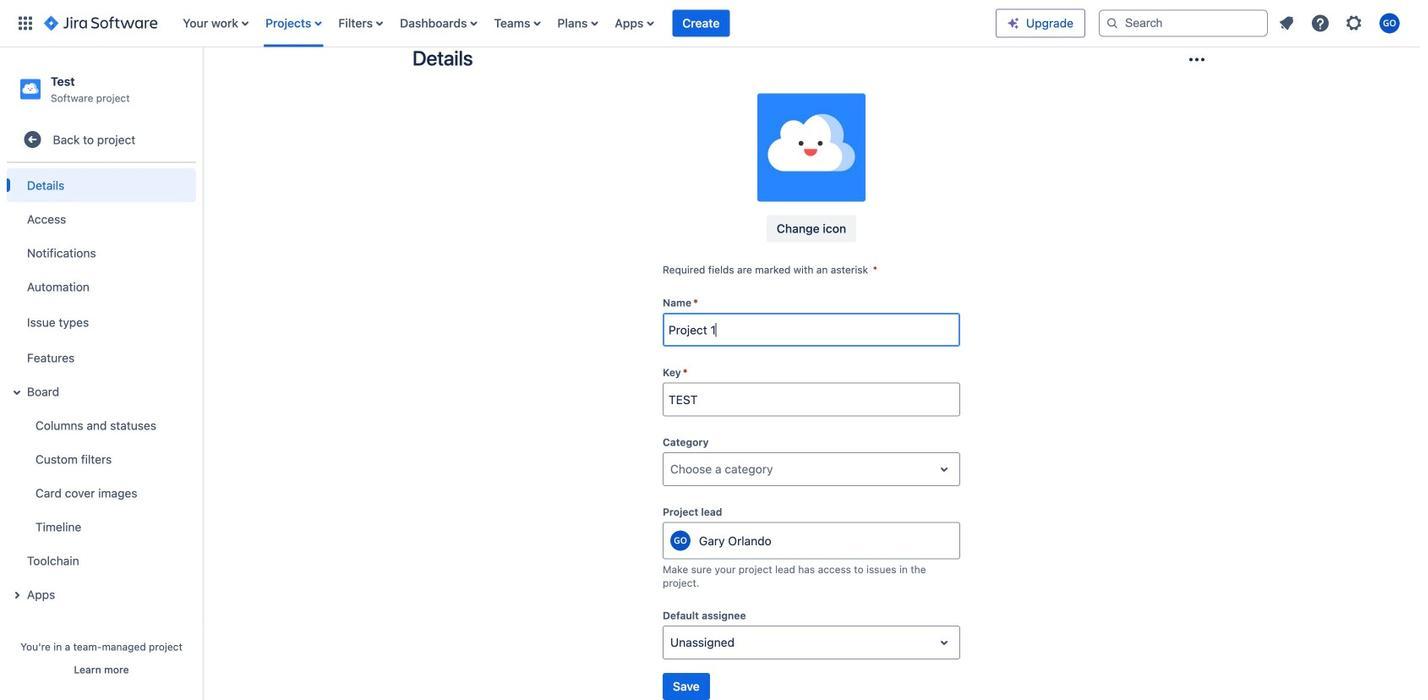 Task type: vqa. For each thing, say whether or not it's contained in the screenshot.
main content
yes



Task type: describe. For each thing, give the bounding box(es) containing it.
appswitcher icon image
[[15, 13, 36, 33]]

expand image
[[7, 382, 27, 403]]

sidebar element
[[0, 47, 203, 700]]

0 horizontal spatial list
[[174, 0, 996, 47]]

sidebar navigation image
[[184, 68, 222, 101]]

your profile and settings image
[[1380, 13, 1400, 33]]

project avatar image
[[758, 93, 866, 202]]

more image
[[1187, 49, 1207, 70]]

group inside sidebar "element"
[[3, 163, 196, 617]]



Task type: locate. For each thing, give the bounding box(es) containing it.
list
[[174, 0, 996, 47], [1272, 8, 1410, 38]]

expand image
[[7, 585, 27, 606]]

None text field
[[671, 461, 674, 478], [671, 634, 674, 651], [671, 461, 674, 478], [671, 634, 674, 651]]

None search field
[[1099, 10, 1268, 37]]

0 vertical spatial open image
[[934, 459, 955, 480]]

None field
[[664, 315, 960, 345], [664, 384, 960, 415], [664, 315, 960, 345], [664, 384, 960, 415]]

1 open image from the top
[[934, 459, 955, 480]]

main content
[[203, 0, 1421, 700]]

1 vertical spatial open image
[[934, 633, 955, 653]]

jira software image
[[44, 13, 157, 33], [44, 13, 157, 33]]

notifications image
[[1277, 13, 1297, 33]]

group
[[3, 163, 196, 617]]

open image
[[934, 459, 955, 480], [934, 633, 955, 653]]

banner
[[0, 0, 1421, 47]]

settings image
[[1344, 13, 1365, 33]]

list item
[[673, 0, 730, 47]]

2 open image from the top
[[934, 633, 955, 653]]

primary element
[[10, 0, 996, 47]]

Search field
[[1099, 10, 1268, 37]]

search image
[[1106, 16, 1120, 30]]

1 horizontal spatial list
[[1272, 8, 1410, 38]]

help image
[[1311, 13, 1331, 33]]



